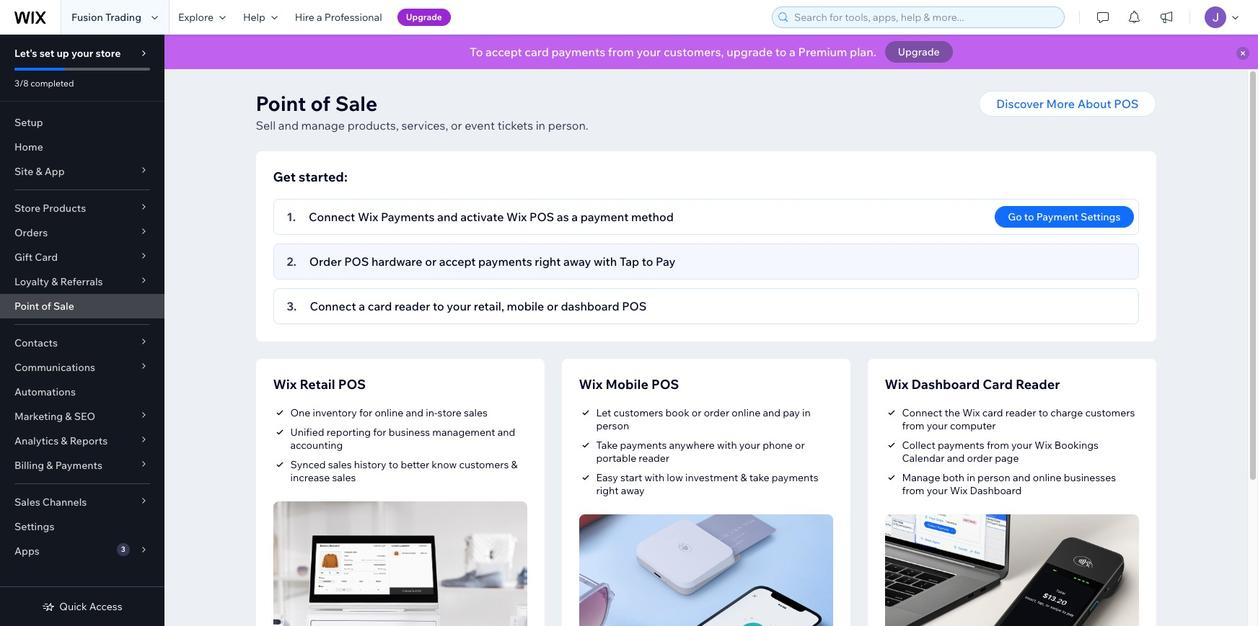 Task type: describe. For each thing, give the bounding box(es) containing it.
gift
[[14, 251, 33, 264]]

order inside connect the wix card reader to charge customers from your computer collect payments from your wix bookings calendar and order page manage both in person and online businesses from your wix dashboard
[[967, 452, 993, 465]]

0 horizontal spatial reader
[[395, 299, 430, 314]]

your up the collect
[[927, 420, 948, 433]]

sale for point of sale
[[53, 300, 74, 313]]

better
[[401, 459, 429, 472]]

wix up one
[[273, 377, 297, 393]]

both
[[943, 472, 965, 485]]

products,
[[347, 118, 399, 133]]

a inside alert
[[789, 45, 796, 59]]

completed
[[30, 78, 74, 89]]

wix dashboard card reader
[[885, 377, 1060, 393]]

apps
[[14, 545, 40, 558]]

wix right the activate in the left top of the page
[[507, 210, 527, 224]]

in-
[[426, 407, 438, 420]]

store products button
[[0, 196, 164, 221]]

trading
[[105, 11, 141, 24]]

sales channels button
[[0, 491, 164, 515]]

synced
[[290, 459, 326, 472]]

collect
[[902, 439, 936, 452]]

your inside sidebar element
[[71, 47, 93, 60]]

setup link
[[0, 110, 164, 135]]

& for app
[[36, 165, 42, 178]]

store inside sidebar element
[[96, 47, 121, 60]]

and left in-
[[406, 407, 424, 420]]

0 vertical spatial upgrade button
[[397, 9, 451, 26]]

dashboard
[[561, 299, 619, 314]]

go to payment settings
[[1008, 211, 1121, 224]]

store
[[14, 202, 40, 215]]

3/8
[[14, 78, 29, 89]]

event
[[465, 118, 495, 133]]

pos right dashboard
[[622, 299, 647, 314]]

marketing & seo button
[[0, 405, 164, 429]]

as
[[557, 210, 569, 224]]

get
[[273, 169, 296, 185]]

explore
[[178, 11, 214, 24]]

3 for 3
[[121, 545, 125, 555]]

let
[[596, 407, 611, 420]]

and inside point of sale sell and manage products, services, or event tickets in person.
[[278, 118, 299, 133]]

card inside popup button
[[35, 251, 58, 264]]

connect wix payments and activate wix pos as a payment method
[[309, 210, 674, 224]]

a right the as
[[572, 210, 578, 224]]

fusion trading
[[71, 11, 141, 24]]

online inside connect the wix card reader to charge customers from your computer collect payments from your wix bookings calendar and order page manage both in person and online businesses from your wix dashboard
[[1033, 472, 1062, 485]]

to accept card payments from your customers, upgrade to a premium plan.
[[470, 45, 876, 59]]

. for 1
[[293, 210, 296, 224]]

1 .
[[287, 210, 296, 224]]

services,
[[401, 118, 448, 133]]

referrals
[[60, 276, 103, 289]]

your left retail,
[[447, 299, 471, 314]]

upgrade button inside alert
[[885, 41, 953, 63]]

pos left the as
[[530, 210, 554, 224]]

automations link
[[0, 380, 164, 405]]

unified
[[290, 426, 324, 439]]

payment
[[581, 210, 629, 224]]

setup
[[14, 116, 43, 129]]

from inside alert
[[608, 45, 634, 59]]

site
[[14, 165, 33, 178]]

& for reports
[[61, 435, 67, 448]]

let customers book or order online and pay in person take payments anywhere with your phone or portable reader easy start with low investment & take payments right away
[[596, 407, 819, 498]]

of for point of sale sell and manage products, services, or event tickets in person.
[[311, 91, 331, 116]]

to left retail,
[[433, 299, 444, 314]]

fusion
[[71, 11, 103, 24]]

. for 3
[[294, 299, 297, 314]]

and down page
[[1013, 472, 1031, 485]]

and left the activate in the left top of the page
[[437, 210, 458, 224]]

0 vertical spatial right
[[535, 255, 561, 269]]

billing & payments button
[[0, 454, 164, 478]]

accept inside alert
[[486, 45, 522, 59]]

the
[[945, 407, 960, 420]]

2 vertical spatial with
[[645, 472, 665, 485]]

order inside let customers book or order online and pay in person take payments anywhere with your phone or portable reader easy start with low investment & take payments right away
[[704, 407, 730, 420]]

reader inside let customers book or order online and pay in person take payments anywhere with your phone or portable reader easy start with low investment & take payments right away
[[639, 452, 670, 465]]

marketing
[[14, 411, 63, 423]]

3/8 completed
[[14, 78, 74, 89]]

1 vertical spatial accept
[[439, 255, 476, 269]]

hire a professional
[[295, 11, 382, 24]]

reader
[[1016, 377, 1060, 393]]

person.
[[548, 118, 588, 133]]

& for seo
[[65, 411, 72, 423]]

point of sale sell and manage products, services, or event tickets in person.
[[256, 91, 588, 133]]

upgrade
[[727, 45, 773, 59]]

history
[[354, 459, 386, 472]]

communications button
[[0, 356, 164, 380]]

2
[[287, 255, 293, 269]]

portable
[[596, 452, 636, 465]]

pay
[[783, 407, 800, 420]]

your down calendar
[[927, 485, 948, 498]]

0 horizontal spatial upgrade
[[406, 12, 442, 22]]

a right hire
[[317, 11, 322, 24]]

or right hardware
[[425, 255, 437, 269]]

your inside the to accept card payments from your customers, upgrade to a premium plan. alert
[[637, 45, 661, 59]]

Search for tools, apps, help & more... field
[[790, 7, 1060, 27]]

1 horizontal spatial for
[[373, 426, 386, 439]]

your left bookings
[[1011, 439, 1033, 452]]

a right 3 .
[[359, 299, 365, 314]]

point of sale link
[[0, 294, 164, 319]]

automations
[[14, 386, 76, 399]]

to accept card payments from your customers, upgrade to a premium plan. alert
[[164, 35, 1258, 69]]

anywhere
[[669, 439, 715, 452]]

in inside connect the wix card reader to charge customers from your computer collect payments from your wix bookings calendar and order page manage both in person and online businesses from your wix dashboard
[[967, 472, 975, 485]]

point for point of sale
[[14, 300, 39, 313]]

connect a card reader to your retail, mobile or dashboard pos
[[310, 299, 647, 314]]

retail
[[300, 377, 335, 393]]

connect the wix card reader to charge customers from your computer collect payments from your wix bookings calendar and order page manage both in person and online businesses from your wix dashboard
[[902, 407, 1135, 498]]

1 vertical spatial card
[[983, 377, 1013, 393]]

and right management
[[498, 426, 515, 439]]

& inside let customers book or order online and pay in person take payments anywhere with your phone or portable reader easy start with low investment & take payments right away
[[741, 472, 747, 485]]

accounting
[[290, 439, 343, 452]]

mobile
[[606, 377, 649, 393]]

or inside point of sale sell and manage products, services, or event tickets in person.
[[451, 118, 462, 133]]

business
[[389, 426, 430, 439]]

access
[[89, 601, 122, 614]]

& for payments
[[46, 460, 53, 473]]

discover more about pos button
[[979, 91, 1156, 117]]

orders button
[[0, 221, 164, 245]]

site & app
[[14, 165, 65, 178]]

low
[[667, 472, 683, 485]]

wix right manage
[[950, 485, 968, 498]]

reporting
[[327, 426, 371, 439]]

easy
[[596, 472, 618, 485]]

analytics & reports button
[[0, 429, 164, 454]]

phone
[[763, 439, 793, 452]]

online inside let customers book or order online and pay in person take payments anywhere with your phone or portable reader easy start with low investment & take payments right away
[[732, 407, 761, 420]]

and inside let customers book or order online and pay in person take payments anywhere with your phone or portable reader easy start with low investment & take payments right away
[[763, 407, 781, 420]]

help button
[[234, 0, 286, 35]]

gift card button
[[0, 245, 164, 270]]

one
[[290, 407, 311, 420]]

settings link
[[0, 515, 164, 540]]

businesses
[[1064, 472, 1116, 485]]

person inside connect the wix card reader to charge customers from your computer collect payments from your wix bookings calendar and order page manage both in person and online businesses from your wix dashboard
[[978, 472, 1011, 485]]

or right book
[[692, 407, 702, 420]]

tickets
[[498, 118, 533, 133]]

pos up book
[[651, 377, 679, 393]]

online inside one inventory for online and in-store sales unified reporting for business management and accounting synced sales history to better know customers & increase sales
[[375, 407, 404, 420]]

analytics & reports
[[14, 435, 108, 448]]



Task type: vqa. For each thing, say whether or not it's contained in the screenshot.
Connect Wix Payments and activate Wix POS as a payment method
yes



Task type: locate. For each thing, give the bounding box(es) containing it.
0 horizontal spatial for
[[359, 407, 372, 420]]

card right to
[[525, 45, 549, 59]]

customers,
[[664, 45, 724, 59]]

1 vertical spatial in
[[802, 407, 811, 420]]

connect for connect wix payments and activate wix pos as a payment method
[[309, 210, 355, 224]]

& left take
[[741, 472, 747, 485]]

accept
[[486, 45, 522, 59], [439, 255, 476, 269]]

in inside point of sale sell and manage products, services, or event tickets in person.
[[536, 118, 545, 133]]

plan.
[[850, 45, 876, 59]]

. left the order
[[293, 255, 296, 269]]

1 horizontal spatial sale
[[335, 91, 377, 116]]

person inside let customers book or order online and pay in person take payments anywhere with your phone or portable reader easy start with low investment & take payments right away
[[596, 420, 629, 433]]

1 horizontal spatial of
[[311, 91, 331, 116]]

1 horizontal spatial 3
[[287, 299, 294, 314]]

sidebar element
[[0, 35, 164, 627]]

and left pay
[[763, 407, 781, 420]]

0 vertical spatial dashboard
[[912, 377, 980, 393]]

0 horizontal spatial card
[[35, 251, 58, 264]]

0 vertical spatial of
[[311, 91, 331, 116]]

2 horizontal spatial reader
[[1005, 407, 1036, 420]]

& left seo
[[65, 411, 72, 423]]

card inside connect the wix card reader to charge customers from your computer collect payments from your wix bookings calendar and order page manage both in person and online businesses from your wix dashboard
[[982, 407, 1003, 420]]

for
[[359, 407, 372, 420], [373, 426, 386, 439]]

person up take
[[596, 420, 629, 433]]

accept up connect a card reader to your retail, mobile or dashboard pos
[[439, 255, 476, 269]]

site & app button
[[0, 159, 164, 184]]

0 horizontal spatial order
[[704, 407, 730, 420]]

professional
[[325, 11, 382, 24]]

order pos hardware or accept payments right away with tap to pay
[[309, 255, 676, 269]]

& inside "dropdown button"
[[51, 276, 58, 289]]

1
[[287, 210, 293, 224]]

discover
[[997, 97, 1044, 111]]

& right billing
[[46, 460, 53, 473]]

quick
[[59, 601, 87, 614]]

contacts
[[14, 337, 58, 350]]

2 vertical spatial connect
[[902, 407, 942, 420]]

customers right charge at the bottom right
[[1085, 407, 1135, 420]]

1 horizontal spatial online
[[732, 407, 761, 420]]

0 vertical spatial person
[[596, 420, 629, 433]]

connect for connect a card reader to your retail, mobile or dashboard pos
[[310, 299, 356, 314]]

right left start in the bottom of the page
[[596, 485, 619, 498]]

3
[[287, 299, 294, 314], [121, 545, 125, 555]]

let's set up your store
[[14, 47, 121, 60]]

1 horizontal spatial customers
[[614, 407, 663, 420]]

1 horizontal spatial person
[[978, 472, 1011, 485]]

investment
[[685, 472, 738, 485]]

pos inside button
[[1114, 97, 1139, 111]]

home link
[[0, 135, 164, 159]]

dashboard down page
[[970, 485, 1022, 498]]

store down fusion trading
[[96, 47, 121, 60]]

0 horizontal spatial store
[[96, 47, 121, 60]]

settings inside settings link
[[14, 521, 54, 534]]

pay
[[656, 255, 676, 269]]

upgrade right the professional at the left top of page
[[406, 12, 442, 22]]

store inside one inventory for online and in-store sales unified reporting for business management and accounting synced sales history to better know customers & increase sales
[[438, 407, 462, 420]]

connect left the the
[[902, 407, 942, 420]]

1 horizontal spatial in
[[802, 407, 811, 420]]

0 vertical spatial 3
[[287, 299, 294, 314]]

0 horizontal spatial customers
[[459, 459, 509, 472]]

1 vertical spatial reader
[[1005, 407, 1036, 420]]

point for point of sale sell and manage products, services, or event tickets in person.
[[256, 91, 306, 116]]

0 vertical spatial connect
[[309, 210, 355, 224]]

0 horizontal spatial payments
[[55, 460, 102, 473]]

and up the both
[[947, 452, 965, 465]]

away inside let customers book or order online and pay in person take payments anywhere with your phone or portable reader easy start with low investment & take payments right away
[[621, 485, 645, 498]]

gift card
[[14, 251, 58, 264]]

. for 2
[[293, 255, 296, 269]]

1 vertical spatial dashboard
[[970, 485, 1022, 498]]

& right know
[[511, 459, 518, 472]]

1 vertical spatial of
[[41, 300, 51, 313]]

connect inside connect the wix card reader to charge customers from your computer collect payments from your wix bookings calendar and order page manage both in person and online businesses from your wix dashboard
[[902, 407, 942, 420]]

in right the both
[[967, 472, 975, 485]]

1 horizontal spatial order
[[967, 452, 993, 465]]

customers down management
[[459, 459, 509, 472]]

1 vertical spatial upgrade button
[[885, 41, 953, 63]]

0 vertical spatial payments
[[381, 210, 435, 224]]

upgrade inside alert
[[898, 45, 940, 58]]

for up reporting
[[359, 407, 372, 420]]

card inside alert
[[525, 45, 549, 59]]

0 vertical spatial card
[[35, 251, 58, 264]]

0 horizontal spatial online
[[375, 407, 404, 420]]

order left page
[[967, 452, 993, 465]]

your right up at the top left of the page
[[71, 47, 93, 60]]

1 horizontal spatial reader
[[639, 452, 670, 465]]

and right the sell on the left top of page
[[278, 118, 299, 133]]

0 horizontal spatial of
[[41, 300, 51, 313]]

wix right the the
[[963, 407, 980, 420]]

your left customers,
[[637, 45, 661, 59]]

customers inside connect the wix card reader to charge customers from your computer collect payments from your wix bookings calendar and order page manage both in person and online businesses from your wix dashboard
[[1085, 407, 1135, 420]]

1 vertical spatial store
[[438, 407, 462, 420]]

1 vertical spatial 3
[[121, 545, 125, 555]]

dashboard
[[912, 377, 980, 393], [970, 485, 1022, 498]]

1 vertical spatial point
[[14, 300, 39, 313]]

0 horizontal spatial point
[[14, 300, 39, 313]]

3 down settings link
[[121, 545, 125, 555]]

to
[[775, 45, 787, 59], [1024, 211, 1034, 224], [642, 255, 653, 269], [433, 299, 444, 314], [1039, 407, 1048, 420], [389, 459, 398, 472]]

hire a professional link
[[286, 0, 391, 35]]

in right tickets
[[536, 118, 545, 133]]

sale up products,
[[335, 91, 377, 116]]

store products
[[14, 202, 86, 215]]

a
[[317, 11, 322, 24], [789, 45, 796, 59], [572, 210, 578, 224], [359, 299, 365, 314]]

discover more about pos
[[997, 97, 1139, 111]]

0 horizontal spatial in
[[536, 118, 545, 133]]

0 vertical spatial .
[[293, 210, 296, 224]]

to inside connect the wix card reader to charge customers from your computer collect payments from your wix bookings calendar and order page manage both in person and online businesses from your wix dashboard
[[1039, 407, 1048, 420]]

0 horizontal spatial person
[[596, 420, 629, 433]]

1 vertical spatial person
[[978, 472, 1011, 485]]

to left pay
[[642, 255, 653, 269]]

sale
[[335, 91, 377, 116], [53, 300, 74, 313]]

. down 2 .
[[294, 299, 297, 314]]

customers down "wix mobile pos"
[[614, 407, 663, 420]]

your left phone
[[739, 439, 760, 452]]

payments down analytics & reports popup button
[[55, 460, 102, 473]]

wix up the collect
[[885, 377, 909, 393]]

upgrade button down search for tools, apps, help & more... field
[[885, 41, 953, 63]]

3 inside sidebar element
[[121, 545, 125, 555]]

to inside alert
[[775, 45, 787, 59]]

0 vertical spatial accept
[[486, 45, 522, 59]]

in inside let customers book or order online and pay in person take payments anywhere with your phone or portable reader easy start with low investment & take payments right away
[[802, 407, 811, 420]]

sales
[[14, 496, 40, 509]]

more
[[1047, 97, 1075, 111]]

pos up inventory
[[338, 377, 366, 393]]

card down the wix dashboard card reader
[[982, 407, 1003, 420]]

right inside let customers book or order online and pay in person take payments anywhere with your phone or portable reader easy start with low investment & take payments right away
[[596, 485, 619, 498]]

0 horizontal spatial right
[[535, 255, 561, 269]]

set
[[39, 47, 54, 60]]

1 vertical spatial sale
[[53, 300, 74, 313]]

2 vertical spatial in
[[967, 472, 975, 485]]

with left low
[[645, 472, 665, 485]]

to right go
[[1024, 211, 1034, 224]]

2 horizontal spatial with
[[717, 439, 737, 452]]

point inside point of sale sell and manage products, services, or event tickets in person.
[[256, 91, 306, 116]]

to
[[470, 45, 483, 59]]

& right site
[[36, 165, 42, 178]]

loyalty & referrals button
[[0, 270, 164, 294]]

order right book
[[704, 407, 730, 420]]

1 horizontal spatial upgrade
[[898, 45, 940, 58]]

0 vertical spatial sale
[[335, 91, 377, 116]]

online up "business"
[[375, 407, 404, 420]]

2 horizontal spatial card
[[982, 407, 1003, 420]]

accept right to
[[486, 45, 522, 59]]

1 horizontal spatial card
[[983, 377, 1013, 393]]

point inside sidebar element
[[14, 300, 39, 313]]

point up the sell on the left top of page
[[256, 91, 306, 116]]

person down page
[[978, 472, 1011, 485]]

hire
[[295, 11, 314, 24]]

sales right 'increase'
[[332, 472, 356, 485]]

to right the upgrade
[[775, 45, 787, 59]]

increase
[[290, 472, 330, 485]]

2 vertical spatial .
[[294, 299, 297, 314]]

settings down sales
[[14, 521, 54, 534]]

customers inside one inventory for online and in-store sales unified reporting for business management and accounting synced sales history to better know customers & increase sales
[[459, 459, 509, 472]]

loyalty
[[14, 276, 49, 289]]

0 vertical spatial away
[[563, 255, 591, 269]]

dashboard inside connect the wix card reader to charge customers from your computer collect payments from your wix bookings calendar and order page manage both in person and online businesses from your wix dashboard
[[970, 485, 1022, 498]]

1 horizontal spatial payments
[[381, 210, 435, 224]]

online left pay
[[732, 407, 761, 420]]

payments inside connect the wix card reader to charge customers from your computer collect payments from your wix bookings calendar and order page manage both in person and online businesses from your wix dashboard
[[938, 439, 985, 452]]

bookings
[[1055, 439, 1099, 452]]

with left tap in the top of the page
[[594, 255, 617, 269]]

& for referrals
[[51, 276, 58, 289]]

up
[[57, 47, 69, 60]]

to inside button
[[1024, 211, 1034, 224]]

1 horizontal spatial with
[[645, 472, 665, 485]]

1 vertical spatial upgrade
[[898, 45, 940, 58]]

1 horizontal spatial away
[[621, 485, 645, 498]]

0 horizontal spatial with
[[594, 255, 617, 269]]

0 horizontal spatial upgrade button
[[397, 9, 451, 26]]

sales up management
[[464, 407, 488, 420]]

1 horizontal spatial upgrade button
[[885, 41, 953, 63]]

card
[[525, 45, 549, 59], [368, 299, 392, 314], [982, 407, 1003, 420]]

card left reader
[[983, 377, 1013, 393]]

0 vertical spatial in
[[536, 118, 545, 133]]

products
[[43, 202, 86, 215]]

1 vertical spatial for
[[373, 426, 386, 439]]

marketing & seo
[[14, 411, 95, 423]]

right down the as
[[535, 255, 561, 269]]

&
[[36, 165, 42, 178], [51, 276, 58, 289], [65, 411, 72, 423], [61, 435, 67, 448], [511, 459, 518, 472], [46, 460, 53, 473], [741, 472, 747, 485]]

sales
[[464, 407, 488, 420], [328, 459, 352, 472], [332, 472, 356, 485]]

billing
[[14, 460, 44, 473]]

0 horizontal spatial 3
[[121, 545, 125, 555]]

to inside one inventory for online and in-store sales unified reporting for business management and accounting synced sales history to better know customers & increase sales
[[389, 459, 398, 472]]

0 horizontal spatial accept
[[439, 255, 476, 269]]

for left "business"
[[373, 426, 386, 439]]

reader down reader
[[1005, 407, 1036, 420]]

dashboard up the the
[[912, 377, 980, 393]]

2 vertical spatial card
[[982, 407, 1003, 420]]

payments for &
[[55, 460, 102, 473]]

1 vertical spatial .
[[293, 255, 296, 269]]

to left charge at the bottom right
[[1039, 407, 1048, 420]]

wix up let
[[579, 377, 603, 393]]

card down hardware
[[368, 299, 392, 314]]

payments inside popup button
[[55, 460, 102, 473]]

hardware
[[372, 255, 422, 269]]

wix left bookings
[[1035, 439, 1052, 452]]

wix up hardware
[[358, 210, 378, 224]]

payment
[[1036, 211, 1079, 224]]

or left event
[[451, 118, 462, 133]]

& left reports
[[61, 435, 67, 448]]

tap
[[620, 255, 639, 269]]

take
[[596, 439, 618, 452]]

about
[[1078, 97, 1112, 111]]

charge
[[1051, 407, 1083, 420]]

payments for wix
[[381, 210, 435, 224]]

of inside sidebar element
[[41, 300, 51, 313]]

1 horizontal spatial store
[[438, 407, 462, 420]]

contacts button
[[0, 331, 164, 356]]

0 vertical spatial upgrade
[[406, 12, 442, 22]]

1 vertical spatial right
[[596, 485, 619, 498]]

sales channels
[[14, 496, 87, 509]]

away up dashboard
[[563, 255, 591, 269]]

store
[[96, 47, 121, 60], [438, 407, 462, 420]]

orders
[[14, 227, 48, 240]]

0 horizontal spatial away
[[563, 255, 591, 269]]

1 vertical spatial card
[[368, 299, 392, 314]]

1 horizontal spatial card
[[525, 45, 549, 59]]

sale inside sidebar element
[[53, 300, 74, 313]]

away right easy
[[621, 485, 645, 498]]

0 vertical spatial point
[[256, 91, 306, 116]]

0 vertical spatial store
[[96, 47, 121, 60]]

your inside let customers book or order online and pay in person take payments anywhere with your phone or portable reader easy start with low investment & take payments right away
[[739, 439, 760, 452]]

1 horizontal spatial point
[[256, 91, 306, 116]]

calendar
[[902, 452, 945, 465]]

& right the loyalty
[[51, 276, 58, 289]]

payments inside alert
[[552, 45, 605, 59]]

computer
[[950, 420, 996, 433]]

to left better on the left bottom of the page
[[389, 459, 398, 472]]

3 .
[[287, 299, 297, 314]]

0 horizontal spatial settings
[[14, 521, 54, 534]]

of
[[311, 91, 331, 116], [41, 300, 51, 313]]

a left premium
[[789, 45, 796, 59]]

quick access
[[59, 601, 122, 614]]

1 horizontal spatial accept
[[486, 45, 522, 59]]

0 vertical spatial for
[[359, 407, 372, 420]]

point
[[256, 91, 306, 116], [14, 300, 39, 313]]

upgrade button right the professional at the left top of page
[[397, 9, 451, 26]]

and
[[278, 118, 299, 133], [437, 210, 458, 224], [406, 407, 424, 420], [763, 407, 781, 420], [498, 426, 515, 439], [947, 452, 965, 465], [1013, 472, 1031, 485]]

sale inside point of sale sell and manage products, services, or event tickets in person.
[[335, 91, 377, 116]]

2 horizontal spatial online
[[1033, 472, 1062, 485]]

of for point of sale
[[41, 300, 51, 313]]

upgrade down search for tools, apps, help & more... field
[[898, 45, 940, 58]]

3 for 3 .
[[287, 299, 294, 314]]

reader inside connect the wix card reader to charge customers from your computer collect payments from your wix bookings calendar and order page manage both in person and online businesses from your wix dashboard
[[1005, 407, 1036, 420]]

& inside popup button
[[36, 165, 42, 178]]

card
[[35, 251, 58, 264], [983, 377, 1013, 393]]

card for reader
[[368, 299, 392, 314]]

1 vertical spatial settings
[[14, 521, 54, 534]]

seo
[[74, 411, 95, 423]]

wix
[[358, 210, 378, 224], [507, 210, 527, 224], [273, 377, 297, 393], [579, 377, 603, 393], [885, 377, 909, 393], [963, 407, 980, 420], [1035, 439, 1052, 452], [950, 485, 968, 498]]

of inside point of sale sell and manage products, services, or event tickets in person.
[[311, 91, 331, 116]]

0 vertical spatial settings
[[1081, 211, 1121, 224]]

point down the loyalty
[[14, 300, 39, 313]]

let's
[[14, 47, 37, 60]]

communications
[[14, 361, 95, 374]]

2 horizontal spatial customers
[[1085, 407, 1135, 420]]

billing & payments
[[14, 460, 102, 473]]

3 down '2'
[[287, 299, 294, 314]]

customers inside let customers book or order online and pay in person take payments anywhere with your phone or portable reader easy start with low investment & take payments right away
[[614, 407, 663, 420]]

premium
[[798, 45, 847, 59]]

or right phone
[[795, 439, 805, 452]]

reader down hardware
[[395, 299, 430, 314]]

0 horizontal spatial sale
[[53, 300, 74, 313]]

0 vertical spatial reader
[[395, 299, 430, 314]]

1 horizontal spatial settings
[[1081, 211, 1121, 224]]

payments up hardware
[[381, 210, 435, 224]]

. down "get"
[[293, 210, 296, 224]]

1 vertical spatial with
[[717, 439, 737, 452]]

pos right the order
[[344, 255, 369, 269]]

settings inside go to payment settings button
[[1081, 211, 1121, 224]]

home
[[14, 141, 43, 154]]

1 horizontal spatial right
[[596, 485, 619, 498]]

reports
[[70, 435, 108, 448]]

retail,
[[474, 299, 504, 314]]

0 vertical spatial with
[[594, 255, 617, 269]]

customers
[[614, 407, 663, 420], [1085, 407, 1135, 420], [459, 459, 509, 472]]

0 vertical spatial card
[[525, 45, 549, 59]]

0 vertical spatial order
[[704, 407, 730, 420]]

card for payments
[[525, 45, 549, 59]]

2 vertical spatial reader
[[639, 452, 670, 465]]

your
[[637, 45, 661, 59], [71, 47, 93, 60], [447, 299, 471, 314], [927, 420, 948, 433], [739, 439, 760, 452], [1011, 439, 1033, 452], [927, 485, 948, 498]]

or right "mobile"
[[547, 299, 558, 314]]

1 vertical spatial connect
[[310, 299, 356, 314]]

pos
[[1114, 97, 1139, 111], [530, 210, 554, 224], [344, 255, 369, 269], [622, 299, 647, 314], [338, 377, 366, 393], [651, 377, 679, 393]]

sale for point of sale sell and manage products, services, or event tickets in person.
[[335, 91, 377, 116]]

& inside one inventory for online and in-store sales unified reporting for business management and accounting synced sales history to better know customers & increase sales
[[511, 459, 518, 472]]

sale down loyalty & referrals at top
[[53, 300, 74, 313]]

1 vertical spatial order
[[967, 452, 993, 465]]

1 vertical spatial payments
[[55, 460, 102, 473]]

pos right about
[[1114, 97, 1139, 111]]

sales left "history"
[[328, 459, 352, 472]]

know
[[432, 459, 457, 472]]

reader up low
[[639, 452, 670, 465]]

online left the businesses
[[1033, 472, 1062, 485]]

channels
[[42, 496, 87, 509]]

one inventory for online and in-store sales unified reporting for business management and accounting synced sales history to better know customers & increase sales
[[290, 407, 518, 485]]

of down loyalty & referrals at top
[[41, 300, 51, 313]]

app
[[45, 165, 65, 178]]

store up management
[[438, 407, 462, 420]]

page
[[995, 452, 1019, 465]]

1 vertical spatial away
[[621, 485, 645, 498]]



